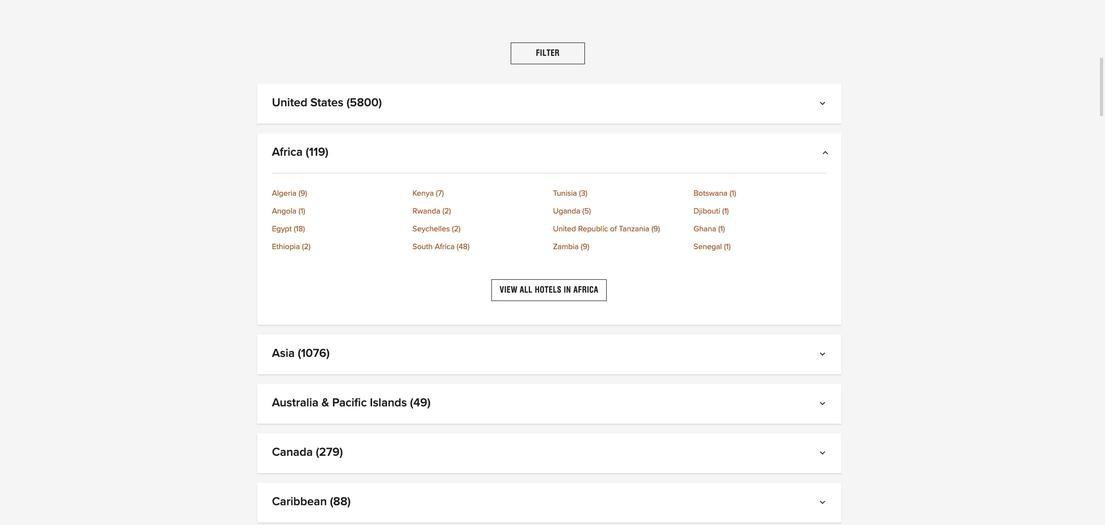 Task type: describe. For each thing, give the bounding box(es) containing it.
&
[[322, 398, 329, 410]]

0 horizontal spatial africa
[[272, 147, 303, 158]]

(5800)
[[347, 97, 382, 109]]

tunisia
[[553, 190, 577, 197]]

united republic of tanzania (9) link
[[553, 225, 686, 233]]

algeria (9)
[[272, 190, 307, 197]]

south
[[413, 243, 433, 251]]

uganda (5) link
[[553, 207, 686, 215]]

egypt (18) link
[[272, 225, 405, 233]]

tanzania
[[619, 225, 649, 233]]

rwanda
[[413, 207, 440, 215]]

united republic of tanzania (9)
[[553, 225, 660, 233]]

3 arrow down image from the top
[[822, 451, 826, 459]]

ghana
[[694, 225, 716, 233]]

djibouti (1) link
[[694, 207, 826, 215]]

australia
[[272, 398, 319, 410]]

djibouti (1)
[[694, 207, 729, 215]]

hotels
[[535, 286, 562, 295]]

filter
[[536, 49, 560, 58]]

botswana
[[694, 190, 728, 197]]

egypt (18)
[[272, 225, 305, 233]]

africa inside view all hotels in africa link
[[573, 286, 599, 295]]

arrow down image for asia (1076)
[[822, 352, 826, 360]]

senegal
[[694, 243, 722, 251]]

botswana (1) link
[[694, 190, 826, 197]]

tunisia (3)
[[553, 190, 587, 197]]

algeria (9) link
[[272, 190, 405, 197]]

algeria
[[272, 190, 297, 197]]

south africa (48) link
[[413, 243, 545, 251]]

islands
[[370, 398, 407, 410]]

(279)
[[316, 447, 343, 459]]

south africa (48)
[[413, 243, 470, 251]]

egypt
[[272, 225, 292, 233]]

uganda
[[553, 207, 580, 215]]

caribbean (88)
[[272, 497, 351, 509]]

seychelles (2)
[[413, 225, 461, 233]]

republic
[[578, 225, 608, 233]]

united states (5800)
[[272, 97, 382, 109]]

(2) for seychelles (2)
[[452, 225, 461, 233]]

asia
[[272, 348, 295, 360]]

in
[[564, 286, 571, 295]]

canada
[[272, 447, 313, 459]]

botswana (1)
[[694, 190, 736, 197]]

(88)
[[330, 497, 351, 509]]

(9) for algeria (9)
[[299, 190, 307, 197]]

(7)
[[436, 190, 444, 197]]

caribbean
[[272, 497, 327, 509]]

ghana (1) link
[[694, 225, 826, 233]]

seychelles (2) link
[[413, 225, 545, 233]]

(2) for rwanda (2)
[[442, 207, 451, 215]]

united for united states (5800)
[[272, 97, 307, 109]]



Task type: vqa. For each thing, say whether or not it's contained in the screenshot.
South Africa (48) link
yes



Task type: locate. For each thing, give the bounding box(es) containing it.
ghana (1)
[[694, 225, 725, 233]]

1 vertical spatial united
[[553, 225, 576, 233]]

zambia
[[553, 243, 579, 251]]

(2) for ethiopia (2)
[[302, 243, 311, 251]]

(1076)
[[298, 348, 330, 360]]

2 vertical spatial (9)
[[581, 243, 589, 251]]

view all hotels in africa link
[[491, 280, 607, 302]]

(1) for senegal (1)
[[724, 243, 731, 251]]

united left states
[[272, 97, 307, 109]]

djibouti
[[694, 207, 720, 215]]

(2) down (7)
[[442, 207, 451, 215]]

(48)
[[457, 243, 470, 251]]

2 arrow down image from the top
[[822, 402, 826, 410]]

filter link
[[511, 43, 585, 64]]

(2) up (48)
[[452, 225, 461, 233]]

arrow down image for (5800)
[[822, 101, 826, 109]]

united up zambia
[[553, 225, 576, 233]]

rwanda (2)
[[413, 207, 451, 215]]

(1)
[[730, 190, 736, 197], [299, 207, 305, 215], [722, 207, 729, 215], [718, 225, 725, 233], [724, 243, 731, 251]]

(1) for angola (1)
[[299, 207, 305, 215]]

states
[[310, 97, 344, 109]]

africa (119)
[[272, 147, 328, 158]]

(2) down (18)
[[302, 243, 311, 251]]

ethiopia (2) link
[[272, 243, 405, 251]]

kenya (7)
[[413, 190, 444, 197]]

(9) right tanzania
[[652, 225, 660, 233]]

angola (1) link
[[272, 207, 405, 215]]

0 vertical spatial united
[[272, 97, 307, 109]]

africa right in
[[573, 286, 599, 295]]

view all hotels in africa
[[500, 286, 599, 295]]

angola (1)
[[272, 207, 305, 215]]

senegal (1)
[[694, 243, 731, 251]]

(1) right ghana
[[718, 225, 725, 233]]

2 horizontal spatial africa
[[573, 286, 599, 295]]

0 horizontal spatial (9)
[[299, 190, 307, 197]]

(1) right angola at the top left of the page
[[299, 207, 305, 215]]

united for united republic of tanzania (9)
[[553, 225, 576, 233]]

0 vertical spatial arrow down image
[[822, 101, 826, 109]]

(9) right zambia
[[581, 243, 589, 251]]

1 vertical spatial (2)
[[452, 225, 461, 233]]

africa left (48)
[[435, 243, 455, 251]]

zambia (9)
[[553, 243, 589, 251]]

(1) right botswana
[[730, 190, 736, 197]]

2 vertical spatial africa
[[573, 286, 599, 295]]

0 vertical spatial (9)
[[299, 190, 307, 197]]

2 vertical spatial (2)
[[302, 243, 311, 251]]

arrow down image
[[822, 101, 826, 109], [822, 402, 826, 410], [822, 451, 826, 459]]

kenya
[[413, 190, 434, 197]]

1 arrow down image from the top
[[822, 352, 826, 360]]

africa left (119)
[[272, 147, 303, 158]]

1 vertical spatial (9)
[[652, 225, 660, 233]]

asia (1076)
[[272, 348, 330, 360]]

1 horizontal spatial (2)
[[442, 207, 451, 215]]

1 vertical spatial arrow down image
[[822, 402, 826, 410]]

ethiopia (2)
[[272, 243, 311, 251]]

2 arrow down image from the top
[[822, 501, 826, 509]]

0 vertical spatial arrow down image
[[822, 352, 826, 360]]

(2)
[[442, 207, 451, 215], [452, 225, 461, 233], [302, 243, 311, 251]]

2 vertical spatial arrow down image
[[822, 451, 826, 459]]

pacific
[[332, 398, 367, 410]]

(1) for djibouti (1)
[[722, 207, 729, 215]]

view
[[500, 286, 518, 295]]

arrow down image
[[822, 352, 826, 360], [822, 501, 826, 509]]

0 horizontal spatial united
[[272, 97, 307, 109]]

1 horizontal spatial (9)
[[581, 243, 589, 251]]

(1) right senegal
[[724, 243, 731, 251]]

(49)
[[410, 398, 431, 410]]

of
[[610, 225, 617, 233]]

1 vertical spatial arrow down image
[[822, 501, 826, 509]]

ethiopia
[[272, 243, 300, 251]]

(3)
[[579, 190, 587, 197]]

1 vertical spatial africa
[[435, 243, 455, 251]]

0 vertical spatial (2)
[[442, 207, 451, 215]]

(9)
[[299, 190, 307, 197], [652, 225, 660, 233], [581, 243, 589, 251]]

1 horizontal spatial africa
[[435, 243, 455, 251]]

2 horizontal spatial (9)
[[652, 225, 660, 233]]

arrow down image for caribbean (88)
[[822, 501, 826, 509]]

rwanda (2) link
[[413, 207, 545, 215]]

(1) for botswana (1)
[[730, 190, 736, 197]]

seychelles
[[413, 225, 450, 233]]

arrow down image for pacific
[[822, 402, 826, 410]]

(9) right algeria
[[299, 190, 307, 197]]

0 vertical spatial africa
[[272, 147, 303, 158]]

(1) right the djibouti
[[722, 207, 729, 215]]

(1) for ghana (1)
[[718, 225, 725, 233]]

all
[[520, 286, 533, 295]]

2 horizontal spatial (2)
[[452, 225, 461, 233]]

arrow up image
[[822, 150, 826, 158]]

united
[[272, 97, 307, 109], [553, 225, 576, 233]]

(119)
[[306, 147, 328, 158]]

africa
[[272, 147, 303, 158], [435, 243, 455, 251], [573, 286, 599, 295]]

(5)
[[582, 207, 591, 215]]

zambia (9) link
[[553, 243, 686, 251]]

angola
[[272, 207, 297, 215]]

senegal (1) link
[[694, 243, 826, 251]]

australia & pacific islands (49)
[[272, 398, 431, 410]]

tunisia (3) link
[[553, 190, 686, 197]]

uganda (5)
[[553, 207, 591, 215]]

0 horizontal spatial (2)
[[302, 243, 311, 251]]

canada (279)
[[272, 447, 343, 459]]

1 horizontal spatial united
[[553, 225, 576, 233]]

1 arrow down image from the top
[[822, 101, 826, 109]]

(9) for zambia (9)
[[581, 243, 589, 251]]

(18)
[[294, 225, 305, 233]]

kenya (7) link
[[413, 190, 545, 197]]



